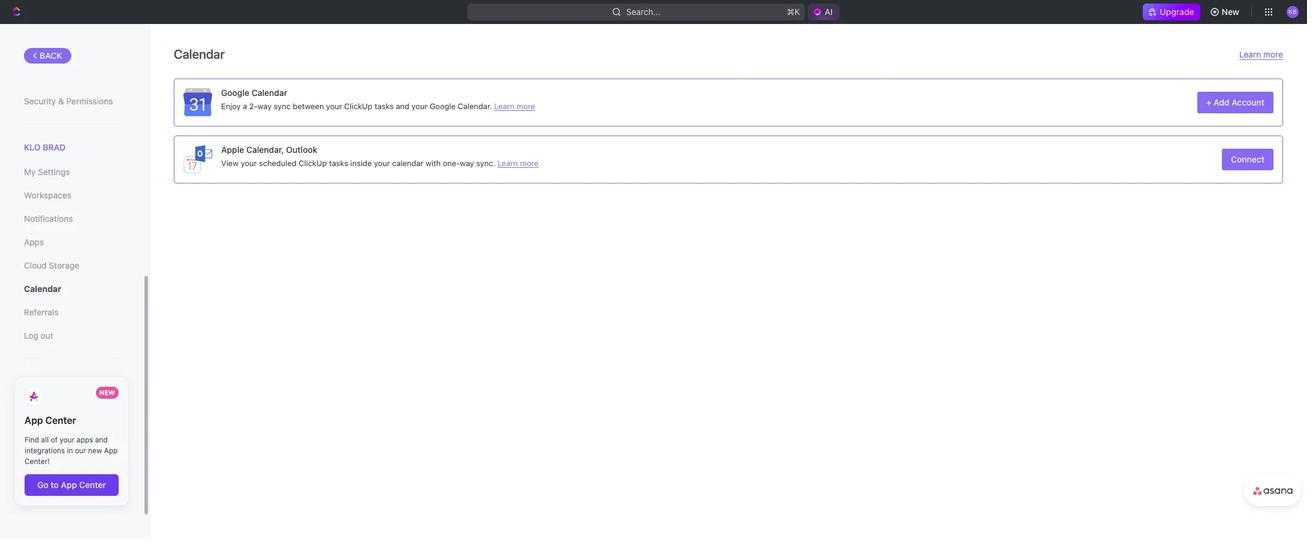 Task type: locate. For each thing, give the bounding box(es) containing it.
a
[[243, 101, 247, 111]]

permissions
[[66, 96, 113, 106]]

2 vertical spatial learn
[[498, 158, 518, 168]]

connect
[[1232, 154, 1265, 164]]

referrals
[[24, 307, 59, 317]]

app right to
[[61, 480, 77, 490]]

1 vertical spatial calendar
[[252, 87, 287, 97]]

and
[[396, 101, 410, 111], [95, 436, 108, 445]]

tasks left the inside
[[329, 158, 348, 168]]

1 vertical spatial app
[[104, 446, 118, 455]]

apple calendar, outlook view your scheduled clickup tasks inside your calendar with one-way sync. learn more
[[221, 144, 539, 168]]

log out link
[[24, 326, 119, 346]]

0 horizontal spatial tasks
[[329, 158, 348, 168]]

learn more link right calendar.
[[495, 101, 536, 111]]

center down new
[[79, 480, 106, 490]]

google left calendar.
[[430, 101, 456, 111]]

new
[[88, 446, 102, 455]]

learn
[[1240, 49, 1262, 59], [495, 101, 515, 111], [498, 158, 518, 168]]

1 vertical spatial tasks
[[329, 158, 348, 168]]

1 vertical spatial way
[[460, 158, 474, 168]]

in
[[67, 446, 73, 455]]

calendar
[[392, 158, 424, 168]]

0 vertical spatial learn more link
[[1240, 49, 1284, 60]]

calendar,
[[246, 144, 284, 154]]

0 horizontal spatial app
[[25, 415, 43, 426]]

search...
[[627, 7, 661, 17]]

learn more link
[[1240, 49, 1284, 60], [495, 101, 536, 111], [498, 158, 539, 168]]

2 vertical spatial calendar
[[24, 284, 61, 294]]

tasks up apple calendar, outlook view your scheduled clickup tasks inside your calendar with one-way sync. learn more
[[375, 101, 394, 111]]

0 horizontal spatial way
[[258, 101, 272, 111]]

1 horizontal spatial center
[[79, 480, 106, 490]]

1 horizontal spatial new
[[1223, 7, 1240, 17]]

2 horizontal spatial calendar
[[252, 87, 287, 97]]

1 horizontal spatial app
[[61, 480, 77, 490]]

0 horizontal spatial center
[[45, 415, 76, 426]]

more down kb dropdown button at the top right of page
[[1264, 49, 1284, 59]]

1 vertical spatial learn more link
[[495, 101, 536, 111]]

1 vertical spatial center
[[79, 480, 106, 490]]

find
[[25, 436, 39, 445]]

0 vertical spatial calendar
[[174, 47, 225, 61]]

1 vertical spatial learn
[[495, 101, 515, 111]]

all
[[41, 436, 49, 445]]

2-
[[249, 101, 258, 111]]

1 vertical spatial google
[[430, 101, 456, 111]]

0 vertical spatial app
[[25, 415, 43, 426]]

1 horizontal spatial google
[[430, 101, 456, 111]]

app
[[25, 415, 43, 426], [104, 446, 118, 455], [61, 480, 77, 490]]

clickup down outlook
[[299, 158, 327, 168]]

2 vertical spatial more
[[520, 158, 539, 168]]

1 horizontal spatial way
[[460, 158, 474, 168]]

more right calendar.
[[517, 101, 536, 111]]

kb button
[[1284, 2, 1303, 22]]

find all of your apps and integrations in our new app center!
[[25, 436, 118, 466]]

1 horizontal spatial clickup
[[344, 101, 373, 111]]

new button
[[1206, 2, 1247, 22]]

0 horizontal spatial clickup
[[299, 158, 327, 168]]

&
[[58, 96, 64, 106]]

referrals link
[[24, 302, 119, 323]]

calendar
[[174, 47, 225, 61], [252, 87, 287, 97], [24, 284, 61, 294]]

way
[[258, 101, 272, 111], [460, 158, 474, 168]]

more inside learn more link
[[1264, 49, 1284, 59]]

learn right calendar.
[[495, 101, 515, 111]]

add
[[1214, 97, 1230, 107]]

way inside "google calendar enjoy a 2-way sync between your clickup tasks and your google calendar. learn more"
[[258, 101, 272, 111]]

and inside "google calendar enjoy a 2-way sync between your clickup tasks and your google calendar. learn more"
[[396, 101, 410, 111]]

0 horizontal spatial calendar
[[24, 284, 61, 294]]

go
[[37, 480, 48, 490]]

more inside apple calendar, outlook view your scheduled clickup tasks inside your calendar with one-way sync. learn more
[[520, 158, 539, 168]]

your left calendar.
[[412, 101, 428, 111]]

more right sync.
[[520, 158, 539, 168]]

new right upgrade
[[1223, 7, 1240, 17]]

learn inside "google calendar enjoy a 2-way sync between your clickup tasks and your google calendar. learn more"
[[495, 101, 515, 111]]

cloud storage link
[[24, 256, 119, 276]]

google
[[221, 87, 250, 97], [430, 101, 456, 111]]

and up new
[[95, 436, 108, 445]]

out
[[41, 331, 53, 341]]

notifications link
[[24, 209, 119, 229]]

app up find
[[25, 415, 43, 426]]

0 horizontal spatial and
[[95, 436, 108, 445]]

your right between
[[326, 101, 342, 111]]

app center
[[25, 415, 76, 426]]

way left sync.
[[460, 158, 474, 168]]

new up new
[[99, 389, 115, 397]]

app inside button
[[61, 480, 77, 490]]

2 vertical spatial app
[[61, 480, 77, 490]]

2 vertical spatial learn more link
[[498, 158, 539, 168]]

0 horizontal spatial google
[[221, 87, 250, 97]]

0 vertical spatial tasks
[[375, 101, 394, 111]]

learn right sync.
[[498, 158, 518, 168]]

way left sync
[[258, 101, 272, 111]]

learn more link for connect
[[498, 158, 539, 168]]

learn inside apple calendar, outlook view your scheduled clickup tasks inside your calendar with one-way sync. learn more
[[498, 158, 518, 168]]

between
[[293, 101, 324, 111]]

1 horizontal spatial tasks
[[375, 101, 394, 111]]

one-
[[443, 158, 460, 168]]

learn more link up account
[[1240, 49, 1284, 60]]

your up in
[[60, 436, 75, 445]]

1 vertical spatial clickup
[[299, 158, 327, 168]]

0 horizontal spatial new
[[99, 389, 115, 397]]

2 horizontal spatial app
[[104, 446, 118, 455]]

new
[[1223, 7, 1240, 17], [99, 389, 115, 397]]

1 horizontal spatial and
[[396, 101, 410, 111]]

learn up account
[[1240, 49, 1262, 59]]

app right new
[[104, 446, 118, 455]]

+
[[1207, 97, 1212, 107]]

brad
[[43, 142, 66, 152]]

0 vertical spatial clickup
[[344, 101, 373, 111]]

log out
[[24, 331, 53, 341]]

google up enjoy
[[221, 87, 250, 97]]

0 vertical spatial way
[[258, 101, 272, 111]]

log
[[24, 331, 38, 341]]

view
[[221, 158, 239, 168]]

more inside "google calendar enjoy a 2-way sync between your clickup tasks and your google calendar. learn more"
[[517, 101, 536, 111]]

center up of in the left of the page
[[45, 415, 76, 426]]

learn more link right sync.
[[498, 158, 539, 168]]

connect button
[[1223, 149, 1274, 170]]

0 vertical spatial more
[[1264, 49, 1284, 59]]

more
[[1264, 49, 1284, 59], [517, 101, 536, 111], [520, 158, 539, 168]]

1 vertical spatial more
[[517, 101, 536, 111]]

and up apple calendar, outlook view your scheduled clickup tasks inside your calendar with one-way sync. learn more
[[396, 101, 410, 111]]

clickup right between
[[344, 101, 373, 111]]

your
[[326, 101, 342, 111], [412, 101, 428, 111], [241, 158, 257, 168], [374, 158, 390, 168], [60, 436, 75, 445]]

clickup
[[344, 101, 373, 111], [299, 158, 327, 168]]

center
[[45, 415, 76, 426], [79, 480, 106, 490]]

your inside the find all of your apps and integrations in our new app center!
[[60, 436, 75, 445]]

tasks
[[375, 101, 394, 111], [329, 158, 348, 168]]

1 vertical spatial and
[[95, 436, 108, 445]]

notifications
[[24, 214, 73, 224]]

center!
[[25, 457, 50, 466]]

0 vertical spatial and
[[396, 101, 410, 111]]

inside
[[351, 158, 372, 168]]

my settings
[[24, 167, 70, 177]]

learn more link for +
[[495, 101, 536, 111]]

0 vertical spatial new
[[1223, 7, 1240, 17]]



Task type: describe. For each thing, give the bounding box(es) containing it.
go to app center
[[37, 480, 106, 490]]

app inside the find all of your apps and integrations in our new app center!
[[104, 446, 118, 455]]

apps
[[77, 436, 93, 445]]

more for connect
[[520, 158, 539, 168]]

back link
[[24, 48, 71, 64]]

apple
[[221, 144, 244, 154]]

apps
[[24, 237, 44, 247]]

calendar link
[[24, 279, 119, 299]]

and inside the find all of your apps and integrations in our new app center!
[[95, 436, 108, 445]]

1 vertical spatial new
[[99, 389, 115, 397]]

workspaces
[[24, 190, 71, 200]]

cloud
[[24, 260, 47, 271]]

enjoy
[[221, 101, 241, 111]]

kb
[[1290, 8, 1298, 15]]

integrations
[[25, 446, 65, 455]]

new inside button
[[1223, 7, 1240, 17]]

calendar.
[[458, 101, 492, 111]]

learn more
[[1240, 49, 1284, 59]]

way inside apple calendar, outlook view your scheduled clickup tasks inside your calendar with one-way sync. learn more
[[460, 158, 474, 168]]

tasks inside apple calendar, outlook view your scheduled clickup tasks inside your calendar with one-way sync. learn more
[[329, 158, 348, 168]]

to
[[51, 480, 59, 490]]

your right view
[[241, 158, 257, 168]]

sync.
[[477, 158, 496, 168]]

my
[[24, 167, 36, 177]]

my settings link
[[24, 162, 119, 182]]

security & permissions link
[[24, 91, 119, 112]]

workspaces link
[[24, 185, 119, 206]]

calendar inside "google calendar enjoy a 2-way sync between your clickup tasks and your google calendar. learn more"
[[252, 87, 287, 97]]

center inside go to app center button
[[79, 480, 106, 490]]

+ add account
[[1207, 97, 1265, 107]]

account
[[1233, 97, 1265, 107]]

clickup inside apple calendar, outlook view your scheduled clickup tasks inside your calendar with one-way sync. learn more
[[299, 158, 327, 168]]

settings
[[38, 167, 70, 177]]

⌘k
[[787, 7, 800, 17]]

go to app center button
[[25, 474, 119, 496]]

klo brad
[[24, 142, 66, 152]]

0 vertical spatial learn
[[1240, 49, 1262, 59]]

apps link
[[24, 232, 119, 253]]

back
[[40, 50, 62, 61]]

our
[[75, 446, 86, 455]]

of
[[51, 436, 58, 445]]

with
[[426, 158, 441, 168]]

upgrade
[[1161, 7, 1195, 17]]

0 vertical spatial center
[[45, 415, 76, 426]]

learn for +
[[495, 101, 515, 111]]

1 horizontal spatial calendar
[[174, 47, 225, 61]]

outlook
[[286, 144, 318, 154]]

security & permissions
[[24, 96, 113, 106]]

0 vertical spatial google
[[221, 87, 250, 97]]

ai button
[[808, 4, 840, 20]]

storage
[[49, 260, 79, 271]]

clickup inside "google calendar enjoy a 2-way sync between your clickup tasks and your google calendar. learn more"
[[344, 101, 373, 111]]

google calendar enjoy a 2-way sync between your clickup tasks and your google calendar. learn more
[[221, 87, 536, 111]]

upgrade link
[[1144, 4, 1201, 20]]

ai
[[825, 7, 833, 17]]

cloud storage
[[24, 260, 79, 271]]

security
[[24, 96, 56, 106]]

tasks inside "google calendar enjoy a 2-way sync between your clickup tasks and your google calendar. learn more"
[[375, 101, 394, 111]]

scheduled
[[259, 158, 297, 168]]

learn for connect
[[498, 158, 518, 168]]

sync
[[274, 101, 291, 111]]

klo
[[24, 142, 41, 152]]

your right the inside
[[374, 158, 390, 168]]

more for +
[[517, 101, 536, 111]]



Task type: vqa. For each thing, say whether or not it's contained in the screenshot.
the top Wifi Icon
no



